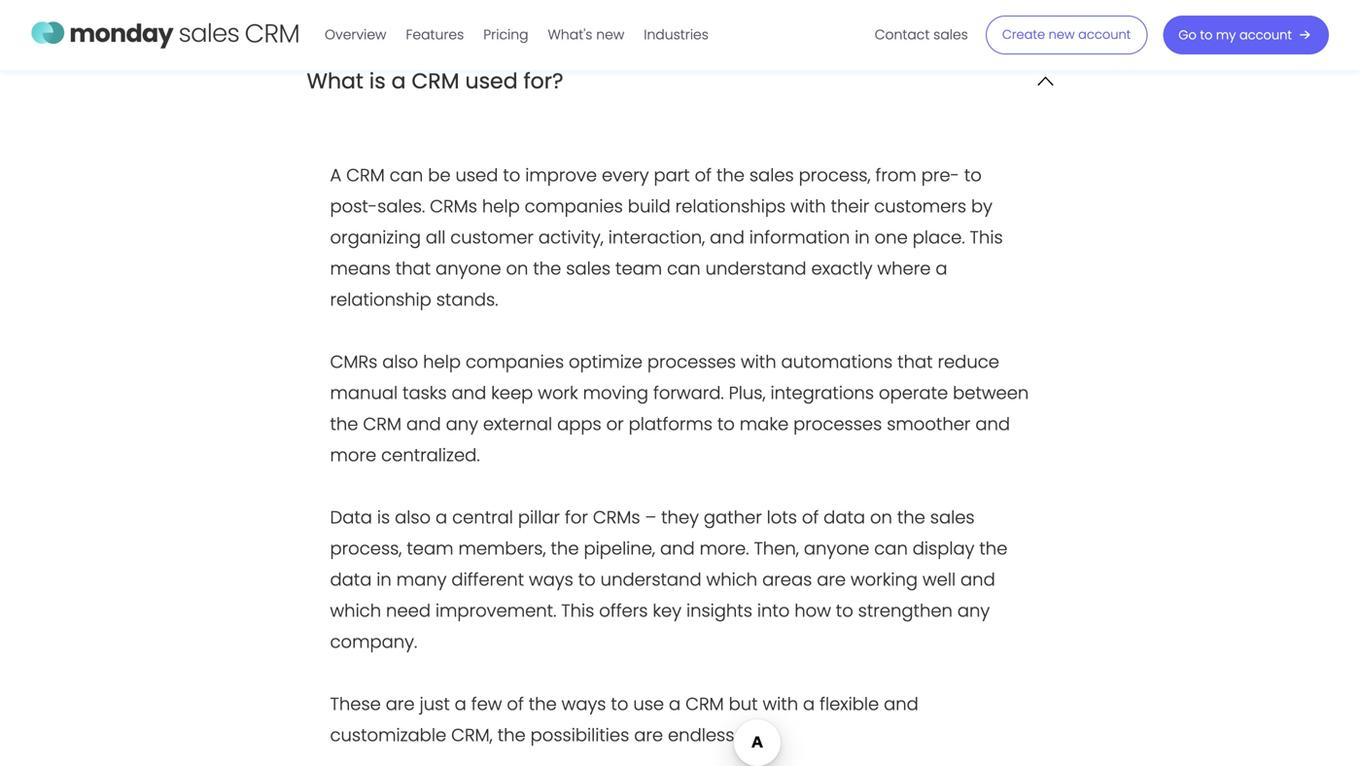 Task type: describe. For each thing, give the bounding box(es) containing it.
features
[[406, 25, 464, 44]]

used for crm
[[465, 66, 518, 96]]

new for create
[[1049, 26, 1075, 43]]

to up by
[[964, 163, 982, 188]]

place.
[[913, 225, 965, 250]]

the right display
[[980, 536, 1008, 561]]

used for be
[[456, 163, 498, 188]]

few
[[471, 692, 502, 717]]

customer
[[450, 225, 534, 250]]

contact sales
[[875, 25, 968, 44]]

what's
[[548, 25, 593, 44]]

every
[[602, 163, 649, 188]]

a crm can be used to improve every part of the sales process, from pre- to post-sales. crms help companies  build relationships with their customers by organizing all customer activity, interaction, and information in one place. this means that anyone on the sales team can understand exactly where a relationship stands.
[[330, 163, 1003, 312]]

team inside a crm can be used to improve every part of the sales process, from pre- to post-sales. crms help companies  build relationships with their customers by organizing all customer activity, interaction, and information in one place. this means that anyone on the sales team can understand exactly where a relationship stands.
[[616, 256, 662, 281]]

relationship
[[330, 287, 432, 312]]

plus,
[[729, 381, 766, 405]]

areas
[[762, 567, 812, 592]]

create
[[1002, 26, 1045, 43]]

exactly
[[811, 256, 873, 281]]

what's new link
[[538, 19, 634, 51]]

make
[[740, 412, 789, 437]]

optimize
[[569, 350, 643, 374]]

to down pipeline,
[[578, 567, 596, 592]]

data is also a central pillar for crms – they gather lots of data on the sales process, team members, the pipeline, and more. then, anyone can display the data in many different ways to understand which areas are working well and which need improvement. this offers key insights into how to strengthen any company.
[[330, 505, 1008, 654]]

process, inside a crm can be used to improve every part of the sales process, from pre- to post-sales. crms help companies  build relationships with their customers by organizing all customer activity, interaction, and information in one place. this means that anyone on the sales team can understand exactly where a relationship stands.
[[799, 163, 871, 188]]

a right just on the left
[[455, 692, 467, 717]]

post-
[[330, 194, 377, 219]]

to left improve
[[503, 163, 521, 188]]

any inside data is also a central pillar for crms – they gather lots of data on the sales process, team members, the pipeline, and more. then, anyone can display the data in many different ways to understand which areas are working well and which need improvement. this offers key insights into how to strengthen any company.
[[958, 598, 990, 623]]

go to my account button
[[1163, 16, 1329, 54]]

ways inside these are just a few of the ways to use a crm but with a flexible and customizable crm, the possibilities are endless.
[[562, 692, 606, 717]]

﻿what is a crm used for? button
[[291, 34, 1069, 121]]

sales inside data is also a central pillar for crms – they gather lots of data on the sales process, team members, the pipeline, and more. then, anyone can display the data in many different ways to understand which areas are working well and which need improvement. this offers key insights into how to strengthen any company.
[[930, 505, 975, 530]]

strengthen
[[858, 598, 953, 623]]

customizable
[[330, 723, 446, 748]]

contact
[[875, 25, 930, 44]]

operate
[[879, 381, 948, 405]]

companies inside a crm can be used to improve every part of the sales process, from pre- to post-sales. crms help companies  build relationships with their customers by organizing all customer activity, interaction, and information in one place. this means that anyone on the sales team can understand exactly where a relationship stands.
[[525, 194, 623, 219]]

offers
[[599, 598, 648, 623]]

1 vertical spatial which
[[330, 598, 381, 623]]

cmrs also help companies optimize processes with automations that reduce manual tasks and keep work moving forward. plus, integrations operate between the crm and any external apps or platforms to make processes smoother and more centralized.
[[330, 350, 1029, 468]]

where
[[877, 256, 931, 281]]

the up display
[[897, 505, 926, 530]]

improvement.
[[436, 598, 557, 623]]

anyone inside a crm can be used to improve every part of the sales process, from pre- to post-sales. crms help companies  build relationships with their customers by organizing all customer activity, interaction, and information in one place. this means that anyone on the sales team can understand exactly where a relationship stands.
[[436, 256, 501, 281]]

interaction,
[[609, 225, 705, 250]]

account inside button
[[1078, 26, 1131, 43]]

overview
[[325, 25, 386, 44]]

for
[[565, 505, 588, 530]]

1 horizontal spatial can
[[667, 256, 701, 281]]

the up possibilities
[[529, 692, 557, 717]]

improve
[[525, 163, 597, 188]]

one
[[875, 225, 908, 250]]

lots
[[767, 505, 797, 530]]

pricing link
[[474, 19, 538, 51]]

reduce
[[938, 350, 1000, 374]]

the right crm,
[[498, 723, 526, 748]]

automations
[[781, 350, 893, 374]]

platforms
[[629, 412, 713, 437]]

but
[[729, 692, 758, 717]]

of inside a crm can be used to improve every part of the sales process, from pre- to post-sales. crms help companies  build relationships with their customers by organizing all customer activity, interaction, and information in one place. this means that anyone on the sales team can understand exactly where a relationship stands.
[[695, 163, 712, 188]]

monday.com crm and sales image
[[31, 13, 299, 54]]

organizing
[[330, 225, 421, 250]]

forward.
[[653, 381, 724, 405]]

tasks
[[403, 381, 447, 405]]

keep
[[491, 381, 533, 405]]

sales inside button
[[934, 25, 968, 44]]

crm,
[[451, 723, 493, 748]]

between
[[953, 381, 1029, 405]]

crms inside a crm can be used to improve every part of the sales process, from pre- to post-sales. crms help companies  build relationships with their customers by organizing all customer activity, interaction, and information in one place. this means that anyone on the sales team can understand exactly where a relationship stands.
[[430, 194, 477, 219]]

industries link
[[634, 19, 718, 51]]

endless.
[[668, 723, 738, 748]]

and inside a crm can be used to improve every part of the sales process, from pre- to post-sales. crms help companies  build relationships with their customers by organizing all customer activity, interaction, and information in one place. this means that anyone on the sales team can understand exactly where a relationship stands.
[[710, 225, 745, 250]]

many
[[396, 567, 447, 592]]

of inside data is also a central pillar for crms – they gather lots of data on the sales process, team members, the pipeline, and more. then, anyone can display the data in many different ways to understand which areas are working well and which need improvement. this offers key insights into how to strengthen any company.
[[802, 505, 819, 530]]

and down tasks
[[406, 412, 441, 437]]

﻿what is a crm used for?
[[307, 66, 563, 96]]

into
[[757, 598, 790, 623]]

0 vertical spatial processes
[[647, 350, 736, 374]]

build
[[628, 194, 671, 219]]

a
[[330, 163, 342, 188]]

members,
[[458, 536, 546, 561]]

the down the activity,
[[533, 256, 561, 281]]

crm inside dropdown button
[[412, 66, 460, 96]]

their
[[831, 194, 870, 219]]

flexible
[[820, 692, 879, 717]]

contact sales button
[[865, 19, 978, 51]]

go
[[1179, 26, 1197, 44]]

a inside data is also a central pillar for crms – they gather lots of data on the sales process, team members, the pipeline, and more. then, anyone can display the data in many different ways to understand which areas are working well and which need improvement. this offers key insights into how to strengthen any company.
[[436, 505, 447, 530]]

region containing a crm can be used to improve every part of the sales process, from pre- to post-sales. crms help companies  build relationships with their customers by organizing all customer activity, interaction, and information in one place. this means that anyone on the sales team can understand exactly where a relationship stands.
[[330, 160, 1030, 751]]

relationships
[[675, 194, 786, 219]]

0 horizontal spatial can
[[390, 163, 423, 188]]

moving
[[583, 381, 649, 405]]

the up relationships
[[717, 163, 745, 188]]

process, inside data is also a central pillar for crms – they gather lots of data on the sales process, team members, the pipeline, and more. then, anyone can display the data in many different ways to understand which areas are working well and which need improvement. this offers key insights into how to strengthen any company.
[[330, 536, 402, 561]]

also inside data is also a central pillar for crms – they gather lots of data on the sales process, team members, the pipeline, and more. then, anyone can display the data in many different ways to understand which areas are working well and which need improvement. this offers key insights into how to strengthen any company.
[[395, 505, 431, 530]]

data
[[330, 505, 372, 530]]

and inside these are just a few of the ways to use a crm but with a flexible and customizable crm, the possibilities are endless.
[[884, 692, 919, 717]]

that inside cmrs also help companies optimize processes with automations that reduce manual tasks and keep work moving forward. plus, integrations operate between the crm and any external apps or platforms to make processes smoother and more centralized.
[[898, 350, 933, 374]]

in inside data is also a central pillar for crms – they gather lots of data on the sales process, team members, the pipeline, and more. then, anyone can display the data in many different ways to understand which areas are working well and which need improvement. this offers key insights into how to strengthen any company.
[[377, 567, 392, 592]]

a left flexible
[[803, 692, 815, 717]]

key
[[653, 598, 682, 623]]

features link
[[396, 19, 474, 51]]

of inside these are just a few of the ways to use a crm but with a flexible and customizable crm, the possibilities are endless.
[[507, 692, 524, 717]]

activity,
[[539, 225, 604, 250]]

industries
[[644, 25, 709, 44]]

apps
[[557, 412, 602, 437]]

help inside cmrs also help companies optimize processes with automations that reduce manual tasks and keep work moving forward. plus, integrations operate between the crm and any external apps or platforms to make processes smoother and more centralized.
[[423, 350, 461, 374]]

also inside cmrs also help companies optimize processes with automations that reduce manual tasks and keep work moving forward. plus, integrations operate between the crm and any external apps or platforms to make processes smoother and more centralized.
[[382, 350, 418, 374]]

can inside data is also a central pillar for crms – they gather lots of data on the sales process, team members, the pipeline, and more. then, anyone can display the data in many different ways to understand which areas are working well and which need improvement. this offers key insights into how to strengthen any company.
[[874, 536, 908, 561]]

pipeline,
[[584, 536, 655, 561]]

these
[[330, 692, 381, 717]]

gather
[[704, 505, 762, 530]]

any inside cmrs also help companies optimize processes with automations that reduce manual tasks and keep work moving forward. plus, integrations operate between the crm and any external apps or platforms to make processes smoother and more centralized.
[[446, 412, 478, 437]]

what's new
[[548, 25, 624, 44]]

is for ﻿what
[[369, 66, 386, 96]]



Task type: vqa. For each thing, say whether or not it's contained in the screenshot.
the right our
no



Task type: locate. For each thing, give the bounding box(es) containing it.
from
[[876, 163, 917, 188]]

1 vertical spatial that
[[898, 350, 933, 374]]

that down all
[[395, 256, 431, 281]]

which down more.
[[706, 567, 758, 592]]

crms up pipeline,
[[593, 505, 640, 530]]

0 vertical spatial team
[[616, 256, 662, 281]]

of right lots
[[802, 505, 819, 530]]

in inside a crm can be used to improve every part of the sales process, from pre- to post-sales. crms help companies  build relationships with their customers by organizing all customer activity, interaction, and information in one place. this means that anyone on the sales team can understand exactly where a relationship stands.
[[855, 225, 870, 250]]

companies up the activity,
[[525, 194, 623, 219]]

and left keep
[[452, 381, 486, 405]]

0 horizontal spatial in
[[377, 567, 392, 592]]

understand
[[706, 256, 807, 281], [601, 567, 702, 592]]

create new account button
[[986, 16, 1148, 54]]

sales up relationships
[[750, 163, 794, 188]]

0 vertical spatial data
[[824, 505, 865, 530]]

2 vertical spatial of
[[507, 692, 524, 717]]

my
[[1216, 26, 1236, 44]]

1 vertical spatial ways
[[562, 692, 606, 717]]

customers
[[874, 194, 967, 219]]

1 vertical spatial used
[[456, 163, 498, 188]]

1 vertical spatial processes
[[794, 412, 882, 437]]

a inside a crm can be used to improve every part of the sales process, from pre- to post-sales. crms help companies  build relationships with their customers by organizing all customer activity, interaction, and information in one place. this means that anyone on the sales team can understand exactly where a relationship stands.
[[936, 256, 948, 281]]

sales
[[934, 25, 968, 44], [750, 163, 794, 188], [566, 256, 611, 281], [930, 505, 975, 530]]

0 horizontal spatial of
[[507, 692, 524, 717]]

1 vertical spatial process,
[[330, 536, 402, 561]]

0 horizontal spatial team
[[407, 536, 454, 561]]

crms inside data is also a central pillar for crms – they gather lots of data on the sales process, team members, the pipeline, and more. then, anyone can display the data in many different ways to understand which areas are working well and which need improvement. this offers key insights into how to strengthen any company.
[[593, 505, 640, 530]]

1 horizontal spatial processes
[[794, 412, 882, 437]]

can up the working
[[874, 536, 908, 561]]

of
[[695, 163, 712, 188], [802, 505, 819, 530], [507, 692, 524, 717]]

external
[[483, 412, 552, 437]]

ways up possibilities
[[562, 692, 606, 717]]

a inside dropdown button
[[391, 66, 406, 96]]

is
[[369, 66, 386, 96], [377, 505, 390, 530]]

can up sales.
[[390, 163, 423, 188]]

also up tasks
[[382, 350, 418, 374]]

anyone inside data is also a central pillar for crms – they gather lots of data on the sales process, team members, the pipeline, and more. then, anyone can display the data in many different ways to understand which areas are working well and which need improvement. this offers key insights into how to strengthen any company.
[[804, 536, 870, 561]]

are
[[817, 567, 846, 592], [386, 692, 415, 717], [634, 723, 663, 748]]

with inside cmrs also help companies optimize processes with automations that reduce manual tasks and keep work moving forward. plus, integrations operate between the crm and any external apps or platforms to make processes smoother and more centralized.
[[741, 350, 777, 374]]

this down by
[[970, 225, 1003, 250]]

used
[[465, 66, 518, 96], [456, 163, 498, 188]]

2 horizontal spatial of
[[802, 505, 819, 530]]

1 horizontal spatial new
[[1049, 26, 1075, 43]]

also
[[382, 350, 418, 374], [395, 505, 431, 530]]

data down 'data'
[[330, 567, 372, 592]]

understand inside a crm can be used to improve every part of the sales process, from pre- to post-sales. crms help companies  build relationships with their customers by organizing all customer activity, interaction, and information in one place. this means that anyone on the sales team can understand exactly where a relationship stands.
[[706, 256, 807, 281]]

a
[[391, 66, 406, 96], [936, 256, 948, 281], [436, 505, 447, 530], [455, 692, 467, 717], [669, 692, 681, 717], [803, 692, 815, 717]]

these are just a few of the ways to use a crm but with a flexible and customizable crm, the possibilities are endless.
[[330, 692, 919, 748]]

0 vertical spatial any
[[446, 412, 478, 437]]

this
[[970, 225, 1003, 250], [561, 598, 594, 623]]

with up "information"
[[791, 194, 826, 219]]

is for data
[[377, 505, 390, 530]]

any up centralized.
[[446, 412, 478, 437]]

in
[[855, 225, 870, 250], [377, 567, 392, 592]]

this left offers in the left of the page
[[561, 598, 594, 623]]

sales down the activity,
[[566, 256, 611, 281]]

0 vertical spatial are
[[817, 567, 846, 592]]

account inside "button"
[[1240, 26, 1292, 44]]

of right part
[[695, 163, 712, 188]]

how
[[795, 598, 831, 623]]

0 vertical spatial this
[[970, 225, 1003, 250]]

and right flexible
[[884, 692, 919, 717]]

1 vertical spatial is
[[377, 505, 390, 530]]

in left one
[[855, 225, 870, 250]]

﻿what
[[307, 66, 364, 96]]

data right lots
[[824, 505, 865, 530]]

crm down features link
[[412, 66, 460, 96]]

to left use
[[611, 692, 629, 717]]

and down between
[[976, 412, 1010, 437]]

and down relationships
[[710, 225, 745, 250]]

just
[[420, 692, 450, 717]]

–
[[645, 505, 657, 530]]

which up company.
[[330, 598, 381, 623]]

used right be
[[456, 163, 498, 188]]

1 vertical spatial are
[[386, 692, 415, 717]]

and
[[710, 225, 745, 250], [452, 381, 486, 405], [406, 412, 441, 437], [976, 412, 1010, 437], [660, 536, 695, 561], [961, 567, 995, 592], [884, 692, 919, 717]]

ways down the members,
[[529, 567, 574, 592]]

1 horizontal spatial that
[[898, 350, 933, 374]]

to down "plus,"
[[717, 412, 735, 437]]

sales up display
[[930, 505, 975, 530]]

are up how
[[817, 567, 846, 592]]

is right 'data'
[[377, 505, 390, 530]]

on down customer
[[506, 256, 528, 281]]

with up "plus,"
[[741, 350, 777, 374]]

0 vertical spatial understand
[[706, 256, 807, 281]]

is inside dropdown button
[[369, 66, 386, 96]]

1 vertical spatial of
[[802, 505, 819, 530]]

help up customer
[[482, 194, 520, 219]]

0 horizontal spatial help
[[423, 350, 461, 374]]

1 vertical spatial this
[[561, 598, 594, 623]]

0 vertical spatial of
[[695, 163, 712, 188]]

0 vertical spatial also
[[382, 350, 418, 374]]

on inside data is also a central pillar for crms – they gather lots of data on the sales process, team members, the pipeline, and more. then, anyone can display the data in many different ways to understand which areas are working well and which need improvement. this offers key insights into how to strengthen any company.
[[870, 505, 893, 530]]

1 vertical spatial with
[[741, 350, 777, 374]]

1 vertical spatial team
[[407, 536, 454, 561]]

process, down 'data'
[[330, 536, 402, 561]]

a left central
[[436, 505, 447, 530]]

to
[[1200, 26, 1213, 44], [503, 163, 521, 188], [964, 163, 982, 188], [717, 412, 735, 437], [578, 567, 596, 592], [836, 598, 853, 623], [611, 692, 629, 717]]

1 vertical spatial understand
[[601, 567, 702, 592]]

working
[[851, 567, 918, 592]]

2 vertical spatial are
[[634, 723, 663, 748]]

part
[[654, 163, 690, 188]]

processes up forward.
[[647, 350, 736, 374]]

understand up the key
[[601, 567, 702, 592]]

crm inside a crm can be used to improve every part of the sales process, from pre- to post-sales. crms help companies  build relationships with their customers by organizing all customer activity, interaction, and information in one place. this means that anyone on the sales team can understand exactly where a relationship stands.
[[346, 163, 385, 188]]

they
[[661, 505, 699, 530]]

0 vertical spatial process,
[[799, 163, 871, 188]]

crm up endless.
[[686, 692, 724, 717]]

companies up keep
[[466, 350, 564, 374]]

centralized.
[[381, 443, 480, 468]]

in left many
[[377, 567, 392, 592]]

0 vertical spatial crms
[[430, 194, 477, 219]]

pricing
[[484, 25, 529, 44]]

1 vertical spatial anyone
[[804, 536, 870, 561]]

1 horizontal spatial process,
[[799, 163, 871, 188]]

0 vertical spatial that
[[395, 256, 431, 281]]

and right well on the right bottom
[[961, 567, 995, 592]]

which
[[706, 567, 758, 592], [330, 598, 381, 623]]

or
[[606, 412, 624, 437]]

0 horizontal spatial which
[[330, 598, 381, 623]]

stands.
[[436, 287, 498, 312]]

with inside these are just a few of the ways to use a crm but with a flexible and customizable crm, the possibilities are endless.
[[763, 692, 798, 717]]

2 vertical spatial can
[[874, 536, 908, 561]]

account right create
[[1078, 26, 1131, 43]]

can down 'interaction,' at the top
[[667, 256, 701, 281]]

1 vertical spatial also
[[395, 505, 431, 530]]

0 vertical spatial used
[[465, 66, 518, 96]]

1 horizontal spatial data
[[824, 505, 865, 530]]

1 horizontal spatial help
[[482, 194, 520, 219]]

that inside a crm can be used to improve every part of the sales process, from pre- to post-sales. crms help companies  build relationships with their customers by organizing all customer activity, interaction, and information in one place. this means that anyone on the sales team can understand exactly where a relationship stands.
[[395, 256, 431, 281]]

is inside data is also a central pillar for crms – they gather lots of data on the sales process, team members, the pipeline, and more. then, anyone can display the data in many different ways to understand which areas are working well and which need improvement. this offers key insights into how to strengthen any company.
[[377, 505, 390, 530]]

also right 'data'
[[395, 505, 431, 530]]

sales right contact
[[934, 25, 968, 44]]

1 vertical spatial can
[[667, 256, 701, 281]]

a down place.
[[936, 256, 948, 281]]

account right my
[[1240, 26, 1292, 44]]

1 vertical spatial data
[[330, 567, 372, 592]]

1 vertical spatial in
[[377, 567, 392, 592]]

new right what's
[[596, 25, 624, 44]]

companies inside cmrs also help companies optimize processes with automations that reduce manual tasks and keep work moving forward. plus, integrations operate between the crm and any external apps or platforms to make processes smoother and more centralized.
[[466, 350, 564, 374]]

and down they
[[660, 536, 695, 561]]

need
[[386, 598, 431, 623]]

0 vertical spatial companies
[[525, 194, 623, 219]]

on
[[506, 256, 528, 281], [870, 505, 893, 530]]

1 horizontal spatial are
[[634, 723, 663, 748]]

1 horizontal spatial team
[[616, 256, 662, 281]]

create new account
[[1002, 26, 1131, 43]]

new for what's
[[596, 25, 624, 44]]

crm right a in the top of the page
[[346, 163, 385, 188]]

1 vertical spatial help
[[423, 350, 461, 374]]

region
[[330, 160, 1030, 751]]

the inside cmrs also help companies optimize processes with automations that reduce manual tasks and keep work moving forward. plus, integrations operate between the crm and any external apps or platforms to make processes smoother and more centralized.
[[330, 412, 358, 437]]

is right ﻿what
[[369, 66, 386, 96]]

that up operate
[[898, 350, 933, 374]]

new right create
[[1049, 26, 1075, 43]]

0 horizontal spatial account
[[1078, 26, 1131, 43]]

information
[[749, 225, 850, 250]]

0 vertical spatial help
[[482, 194, 520, 219]]

0 horizontal spatial anyone
[[436, 256, 501, 281]]

understand inside data is also a central pillar for crms – they gather lots of data on the sales process, team members, the pipeline, and more. then, anyone can display the data in many different ways to understand which areas are working well and which need improvement. this offers key insights into how to strengthen any company.
[[601, 567, 702, 592]]

to inside these are just a few of the ways to use a crm but with a flexible and customizable crm, the possibilities are endless.
[[611, 692, 629, 717]]

pre-
[[922, 163, 960, 188]]

0 horizontal spatial this
[[561, 598, 594, 623]]

1 horizontal spatial on
[[870, 505, 893, 530]]

well
[[923, 567, 956, 592]]

then,
[[754, 536, 799, 561]]

to right go
[[1200, 26, 1213, 44]]

central
[[452, 505, 513, 530]]

this inside a crm can be used to improve every part of the sales process, from pre- to post-sales. crms help companies  build relationships with their customers by organizing all customer activity, interaction, and information in one place. this means that anyone on the sales team can understand exactly where a relationship stands.
[[970, 225, 1003, 250]]

0 vertical spatial is
[[369, 66, 386, 96]]

processes down integrations
[[794, 412, 882, 437]]

0 vertical spatial anyone
[[436, 256, 501, 281]]

the down for
[[551, 536, 579, 561]]

are up customizable
[[386, 692, 415, 717]]

pillar
[[518, 505, 560, 530]]

1 horizontal spatial anyone
[[804, 536, 870, 561]]

on up the working
[[870, 505, 893, 530]]

2 horizontal spatial are
[[817, 567, 846, 592]]

crm inside cmrs also help companies optimize processes with automations that reduce manual tasks and keep work moving forward. plus, integrations operate between the crm and any external apps or platforms to make processes smoother and more centralized.
[[363, 412, 402, 437]]

0 horizontal spatial crms
[[430, 194, 477, 219]]

integrations
[[771, 381, 874, 405]]

are down use
[[634, 723, 663, 748]]

to right how
[[836, 598, 853, 623]]

crm
[[412, 66, 460, 96], [346, 163, 385, 188], [363, 412, 402, 437], [686, 692, 724, 717]]

new
[[596, 25, 624, 44], [1049, 26, 1075, 43]]

1 horizontal spatial in
[[855, 225, 870, 250]]

0 horizontal spatial any
[[446, 412, 478, 437]]

1 vertical spatial any
[[958, 598, 990, 623]]

go to my account
[[1179, 26, 1292, 44]]

0 horizontal spatial on
[[506, 256, 528, 281]]

team inside data is also a central pillar for crms – they gather lots of data on the sales process, team members, the pipeline, and more. then, anyone can display the data in many different ways to understand which areas are working well and which need improvement. this offers key insights into how to strengthen any company.
[[407, 536, 454, 561]]

work
[[538, 381, 578, 405]]

process, up their
[[799, 163, 871, 188]]

of right "few" in the bottom of the page
[[507, 692, 524, 717]]

use
[[633, 692, 664, 717]]

0 horizontal spatial new
[[596, 25, 624, 44]]

on inside a crm can be used to improve every part of the sales process, from pre- to post-sales. crms help companies  build relationships with their customers by organizing all customer activity, interaction, and information in one place. this means that anyone on the sales team can understand exactly where a relationship stands.
[[506, 256, 528, 281]]

1 vertical spatial on
[[870, 505, 893, 530]]

0 horizontal spatial processes
[[647, 350, 736, 374]]

0 vertical spatial ways
[[529, 567, 574, 592]]

anyone up the working
[[804, 536, 870, 561]]

a down features link
[[391, 66, 406, 96]]

1 horizontal spatial crms
[[593, 505, 640, 530]]

all
[[426, 225, 446, 250]]

0 vertical spatial in
[[855, 225, 870, 250]]

can
[[390, 163, 423, 188], [667, 256, 701, 281], [874, 536, 908, 561]]

1 horizontal spatial of
[[695, 163, 712, 188]]

help inside a crm can be used to improve every part of the sales process, from pre- to post-sales. crms help companies  build relationships with their customers by organizing all customer activity, interaction, and information in one place. this means that anyone on the sales team can understand exactly where a relationship stands.
[[482, 194, 520, 219]]

different
[[452, 567, 524, 592]]

1 vertical spatial companies
[[466, 350, 564, 374]]

by
[[971, 194, 993, 219]]

display
[[913, 536, 975, 561]]

with
[[791, 194, 826, 219], [741, 350, 777, 374], [763, 692, 798, 717]]

1 horizontal spatial account
[[1240, 26, 1292, 44]]

to inside "button"
[[1200, 26, 1213, 44]]

1 horizontal spatial this
[[970, 225, 1003, 250]]

insights
[[686, 598, 752, 623]]

more
[[330, 443, 376, 468]]

are inside data is also a central pillar for crms – they gather lots of data on the sales process, team members, the pipeline, and more. then, anyone can display the data in many different ways to understand which areas are working well and which need improvement. this offers key insights into how to strengthen any company.
[[817, 567, 846, 592]]

help up tasks
[[423, 350, 461, 374]]

this inside data is also a central pillar for crms – they gather lots of data on the sales process, team members, the pipeline, and more. then, anyone can display the data in many different ways to understand which areas are working well and which need improvement. this offers key insights into how to strengthen any company.
[[561, 598, 594, 623]]

used inside dropdown button
[[465, 66, 518, 96]]

understand down "information"
[[706, 256, 807, 281]]

new inside button
[[1049, 26, 1075, 43]]

ways
[[529, 567, 574, 592], [562, 692, 606, 717]]

with inside a crm can be used to improve every part of the sales process, from pre- to post-sales. crms help companies  build relationships with their customers by organizing all customer activity, interaction, and information in one place. this means that anyone on the sales team can understand exactly where a relationship stands.
[[791, 194, 826, 219]]

any right strengthen at the right bottom
[[958, 598, 990, 623]]

cmrs
[[330, 350, 378, 374]]

company.
[[330, 630, 417, 654]]

0 vertical spatial on
[[506, 256, 528, 281]]

team down 'interaction,' at the top
[[616, 256, 662, 281]]

the up more
[[330, 412, 358, 437]]

team up many
[[407, 536, 454, 561]]

companies
[[525, 194, 623, 219], [466, 350, 564, 374]]

be
[[428, 163, 451, 188]]

more.
[[700, 536, 749, 561]]

1 horizontal spatial which
[[706, 567, 758, 592]]

crm down manual
[[363, 412, 402, 437]]

2 vertical spatial with
[[763, 692, 798, 717]]

crm inside these are just a few of the ways to use a crm but with a flexible and customizable crm, the possibilities are endless.
[[686, 692, 724, 717]]

0 horizontal spatial understand
[[601, 567, 702, 592]]

0 horizontal spatial that
[[395, 256, 431, 281]]

a right use
[[669, 692, 681, 717]]

0 horizontal spatial process,
[[330, 536, 402, 561]]

1 horizontal spatial any
[[958, 598, 990, 623]]

crms down be
[[430, 194, 477, 219]]

0 vertical spatial can
[[390, 163, 423, 188]]

possibilities
[[531, 723, 629, 748]]

1 horizontal spatial understand
[[706, 256, 807, 281]]

0 horizontal spatial are
[[386, 692, 415, 717]]

0 vertical spatial which
[[706, 567, 758, 592]]

processes
[[647, 350, 736, 374], [794, 412, 882, 437]]

with right but
[[763, 692, 798, 717]]

used down 'pricing' link
[[465, 66, 518, 96]]

main element
[[315, 0, 1329, 70]]

smoother
[[887, 412, 971, 437]]

ways inside data is also a central pillar for crms – they gather lots of data on the sales process, team members, the pipeline, and more. then, anyone can display the data in many different ways to understand which areas are working well and which need improvement. this offers key insights into how to strengthen any company.
[[529, 567, 574, 592]]

to inside cmrs also help companies optimize processes with automations that reduce manual tasks and keep work moving forward. plus, integrations operate between the crm and any external apps or platforms to make processes smoother and more centralized.
[[717, 412, 735, 437]]

anyone up stands.
[[436, 256, 501, 281]]

0 horizontal spatial data
[[330, 567, 372, 592]]

0 vertical spatial with
[[791, 194, 826, 219]]

2 horizontal spatial can
[[874, 536, 908, 561]]

used inside a crm can be used to improve every part of the sales process, from pre- to post-sales. crms help companies  build relationships with their customers by organizing all customer activity, interaction, and information in one place. this means that anyone on the sales team can understand exactly where a relationship stands.
[[456, 163, 498, 188]]

1 vertical spatial crms
[[593, 505, 640, 530]]



